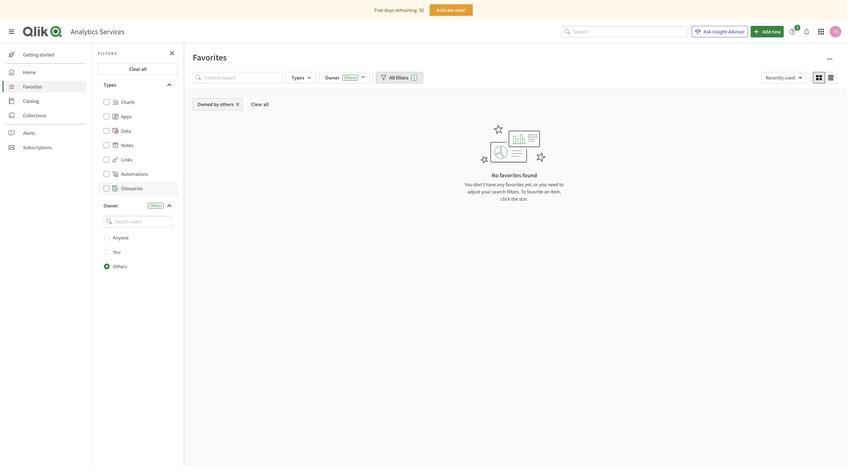 Task type: locate. For each thing, give the bounding box(es) containing it.
favorites up any in the right top of the page
[[500, 172, 522, 179]]

types
[[292, 74, 305, 81], [104, 82, 116, 88]]

0 vertical spatial clear
[[129, 66, 140, 72]]

0 horizontal spatial all
[[141, 66, 147, 72]]

add new
[[763, 28, 782, 35]]

3
[[797, 25, 799, 30]]

advisor
[[729, 28, 745, 35]]

1 vertical spatial clear all
[[251, 101, 269, 108]]

adjust
[[468, 189, 481, 195]]

collections link
[[6, 110, 86, 121]]

yet,
[[525, 181, 533, 188]]

links
[[121, 157, 132, 163]]

switch view group
[[814, 72, 838, 83]]

filters
[[396, 74, 409, 81]]

2 horizontal spatial others
[[344, 75, 357, 80]]

clear all for top clear all button
[[129, 66, 147, 72]]

navigation pane element
[[0, 46, 92, 156]]

0 horizontal spatial types
[[104, 82, 116, 88]]

0 horizontal spatial clear
[[129, 66, 140, 72]]

item,
[[551, 189, 562, 195]]

1 vertical spatial you
[[113, 249, 121, 255]]

activate now!
[[437, 7, 466, 13]]

1 horizontal spatial you
[[465, 181, 473, 188]]

catalog link
[[6, 95, 86, 107]]

favorite
[[528, 189, 544, 195]]

filters
[[98, 51, 118, 56]]

favorites
[[500, 172, 522, 179], [506, 181, 524, 188]]

close sidebar menu image
[[9, 29, 14, 35]]

analytics services
[[71, 27, 124, 36]]

clear all down "content search" text field
[[251, 101, 269, 108]]

1 horizontal spatial clear
[[251, 101, 263, 108]]

1 vertical spatial clear
[[251, 101, 263, 108]]

None field
[[98, 216, 178, 228]]

need
[[548, 181, 559, 188]]

new
[[772, 28, 782, 35]]

1 vertical spatial types
[[104, 82, 116, 88]]

0 vertical spatial you
[[465, 181, 473, 188]]

star.
[[520, 196, 528, 202]]

0 vertical spatial favorites
[[500, 172, 522, 179]]

clear all button down "content search" text field
[[246, 98, 275, 110]]

click
[[501, 196, 511, 202]]

0 horizontal spatial clear all
[[129, 66, 147, 72]]

0 vertical spatial owner
[[325, 74, 340, 81]]

1 vertical spatial favorites
[[23, 83, 42, 90]]

glossaries
[[121, 185, 143, 192]]

by
[[214, 101, 219, 108]]

0 horizontal spatial favorites
[[23, 83, 42, 90]]

favorites
[[193, 52, 227, 63], [23, 83, 42, 90]]

all
[[141, 66, 147, 72], [264, 101, 269, 108]]

0 vertical spatial all
[[141, 66, 147, 72]]

clear
[[129, 66, 140, 72], [251, 101, 263, 108]]

more actions image
[[828, 56, 833, 62]]

owner inside filters region
[[325, 74, 340, 81]]

1 horizontal spatial owner
[[325, 74, 340, 81]]

1 horizontal spatial types
[[292, 74, 305, 81]]

Content search text field
[[204, 72, 283, 84]]

0 horizontal spatial owner
[[104, 203, 118, 209]]

2 vertical spatial others
[[113, 263, 127, 270]]

0 vertical spatial clear all button
[[98, 63, 178, 75]]

owned by others button
[[193, 98, 243, 110]]

1 vertical spatial all
[[264, 101, 269, 108]]

0 vertical spatial clear all
[[129, 66, 147, 72]]

1 horizontal spatial all
[[264, 101, 269, 108]]

favorites up filters.
[[506, 181, 524, 188]]

getting started
[[23, 51, 54, 58]]

0 horizontal spatial types button
[[98, 79, 178, 91]]

others
[[344, 75, 357, 80], [150, 203, 162, 208], [113, 263, 127, 270]]

0 horizontal spatial others
[[113, 263, 127, 270]]

owner
[[325, 74, 340, 81], [104, 203, 118, 209]]

3 button
[[787, 25, 803, 37]]

0 horizontal spatial clear all button
[[98, 63, 178, 75]]

clear all button
[[98, 63, 178, 75], [246, 98, 275, 110]]

0 vertical spatial types
[[292, 74, 305, 81]]

the
[[512, 196, 519, 202]]

used
[[785, 74, 796, 81]]

you
[[539, 181, 547, 188]]

home link
[[6, 67, 86, 78]]

tyler black image
[[831, 26, 842, 37]]

types inside filters region
[[292, 74, 305, 81]]

ask insight advisor button
[[692, 26, 749, 37]]

found
[[523, 172, 538, 179]]

Recently used field
[[762, 72, 807, 83]]

owned
[[198, 101, 213, 108]]

1 horizontal spatial types button
[[286, 72, 316, 83]]

0 vertical spatial others
[[344, 75, 357, 80]]

1 horizontal spatial others
[[150, 203, 162, 208]]

clear all
[[129, 66, 147, 72], [251, 101, 269, 108]]

types button
[[286, 72, 316, 83], [98, 79, 178, 91]]

clear all button down the filters
[[98, 63, 178, 75]]

1 horizontal spatial clear all
[[251, 101, 269, 108]]

charts
[[121, 99, 135, 105]]

collections
[[23, 112, 46, 119]]

analytics services element
[[71, 27, 124, 36]]

started
[[39, 51, 54, 58]]

0 horizontal spatial you
[[113, 249, 121, 255]]

1 horizontal spatial clear all button
[[246, 98, 275, 110]]

to
[[560, 181, 564, 188]]

favorites inside navigation pane element
[[23, 83, 42, 90]]

clear down "content search" text field
[[251, 101, 263, 108]]

clear for the bottom clear all button
[[251, 101, 263, 108]]

ask insight advisor
[[704, 28, 745, 35]]

apps
[[121, 113, 132, 120]]

an
[[545, 189, 550, 195]]

clear up "charts"
[[129, 66, 140, 72]]

services
[[100, 27, 124, 36]]

activate now! link
[[430, 4, 473, 16]]

no favorites found you don't have any favorites yet, or you need to adjust your search filters. to favorite an item, click the star.
[[465, 172, 564, 202]]

1 horizontal spatial favorites
[[193, 52, 227, 63]]

you
[[465, 181, 473, 188], [113, 249, 121, 255]]

clear all up "charts"
[[129, 66, 147, 72]]

Search users text field
[[114, 216, 164, 228]]

you up adjust
[[465, 181, 473, 188]]

your
[[482, 189, 491, 195]]

you down anyone
[[113, 249, 121, 255]]

free days remaining: 30
[[375, 7, 424, 13]]



Task type: vqa. For each thing, say whether or not it's contained in the screenshot.
Types dropdown button within the Filters region
yes



Task type: describe. For each thing, give the bounding box(es) containing it.
owner option group
[[98, 231, 178, 274]]

home
[[23, 69, 36, 76]]

catalog
[[23, 98, 39, 104]]

alerts link
[[6, 127, 86, 139]]

recently
[[766, 74, 784, 81]]

others inside filters region
[[344, 75, 357, 80]]

all filters
[[390, 74, 409, 81]]

0 vertical spatial favorites
[[193, 52, 227, 63]]

others
[[220, 101, 234, 108]]

ask
[[704, 28, 712, 35]]

others inside owner option group
[[113, 263, 127, 270]]

no
[[492, 172, 499, 179]]

add new button
[[751, 26, 784, 37]]

recently used
[[766, 74, 796, 81]]

data
[[121, 128, 131, 134]]

clear all for the bottom clear all button
[[251, 101, 269, 108]]

1
[[414, 75, 416, 80]]

filters region
[[193, 71, 839, 85]]

remaining:
[[396, 7, 418, 13]]

days
[[385, 7, 395, 13]]

1 vertical spatial owner
[[104, 203, 118, 209]]

you inside no favorites found you don't have any favorites yet, or you need to adjust your search filters. to favorite an item, click the star.
[[465, 181, 473, 188]]

have
[[486, 181, 496, 188]]

or
[[534, 181, 538, 188]]

getting
[[23, 51, 38, 58]]

automations
[[121, 171, 148, 177]]

filters.
[[507, 189, 520, 195]]

subscriptions
[[23, 144, 52, 151]]

activate
[[437, 7, 454, 13]]

1 vertical spatial favorites
[[506, 181, 524, 188]]

analytics
[[71, 27, 98, 36]]

subscriptions link
[[6, 142, 86, 153]]

to
[[521, 189, 527, 195]]

free
[[375, 7, 384, 13]]

getting started link
[[6, 49, 86, 60]]

1 vertical spatial others
[[150, 203, 162, 208]]

add
[[763, 28, 771, 35]]

all
[[390, 74, 395, 81]]

alerts
[[23, 130, 35, 136]]

don't
[[474, 181, 485, 188]]

anyone
[[113, 234, 129, 241]]

owned by others
[[198, 101, 234, 108]]

searchbar element
[[562, 26, 688, 38]]

all for the bottom clear all button
[[264, 101, 269, 108]]

1 vertical spatial clear all button
[[246, 98, 275, 110]]

insight
[[713, 28, 728, 35]]

now!
[[455, 7, 466, 13]]

Search text field
[[574, 26, 688, 38]]

favorites link
[[6, 81, 86, 92]]

any
[[497, 181, 505, 188]]

notes
[[121, 142, 133, 149]]

types button inside filters region
[[286, 72, 316, 83]]

you inside owner option group
[[113, 249, 121, 255]]

clear for top clear all button
[[129, 66, 140, 72]]

30
[[419, 7, 424, 13]]

all for top clear all button
[[141, 66, 147, 72]]

search
[[492, 189, 506, 195]]



